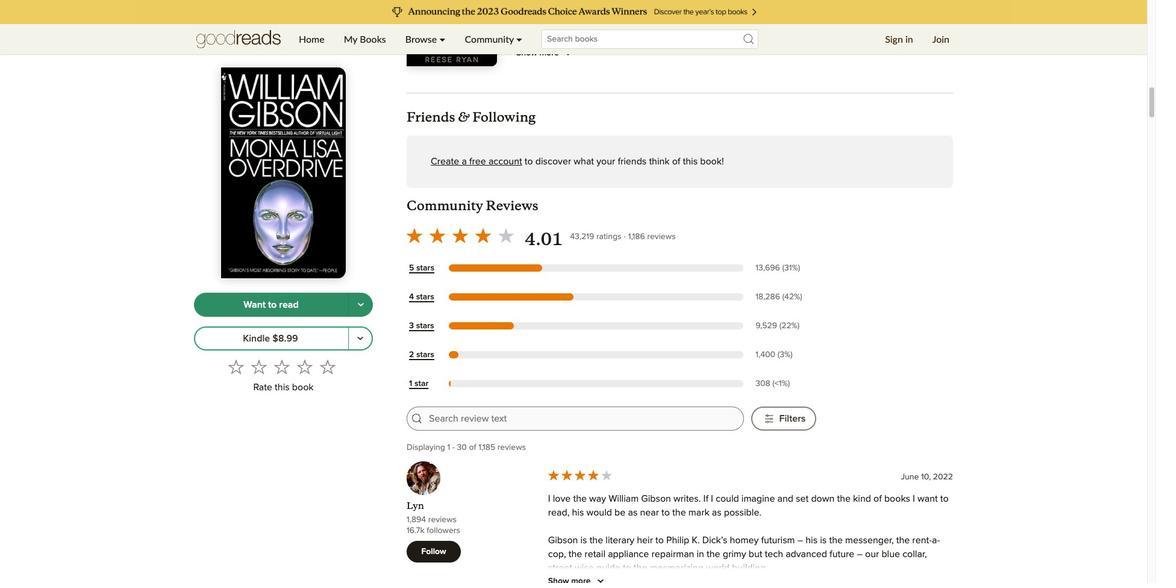 Task type: locate. For each thing, give the bounding box(es) containing it.
0 horizontal spatial in
[[697, 550, 705, 559]]

browse ▾ link
[[396, 24, 455, 54]]

as down could
[[712, 508, 722, 518]]

2 horizontal spatial i
[[913, 494, 915, 504]]

4 stars
[[409, 293, 434, 301]]

0 vertical spatial his
[[572, 508, 584, 518]]

0 vertical spatial of
[[672, 157, 681, 166]]

308
[[756, 380, 771, 388]]

to
[[525, 157, 533, 166], [268, 300, 277, 310], [941, 494, 949, 504], [662, 508, 670, 518], [656, 536, 664, 546], [623, 564, 631, 573]]

0 vertical spatial in
[[906, 33, 913, 45]]

of inside i love the way william gibson writes. if i could imagine and set down the kind of books i want to read, his would be as near to the mark as possible.
[[874, 494, 882, 504]]

stars right '2'
[[416, 351, 435, 359]]

1 horizontal spatial ▾
[[516, 33, 523, 45]]

the left way
[[573, 494, 587, 504]]

lyn 1,894 reviews 16.7k followers
[[407, 500, 460, 535]]

(42%)
[[783, 293, 803, 301]]

as
[[628, 508, 638, 518], [712, 508, 722, 518]]

to right account
[[525, 157, 533, 166]]

4 stars from the top
[[416, 351, 435, 359]]

0 horizontal spatial –
[[798, 536, 803, 546]]

0 horizontal spatial 1
[[409, 380, 412, 388]]

0 vertical spatial 1
[[409, 380, 412, 388]]

1 ▾ from the left
[[440, 33, 446, 45]]

reviews up followers
[[428, 516, 457, 524]]

june 10, 2022
[[901, 473, 953, 481]]

more
[[540, 49, 559, 58]]

of right 30
[[469, 444, 476, 452]]

rate 1 out of 5 image
[[228, 359, 244, 375]]

1 horizontal spatial of
[[672, 157, 681, 166]]

if
[[704, 494, 709, 504]]

near
[[640, 508, 659, 518]]

1 star
[[409, 380, 429, 388]]

community ▾ link
[[455, 24, 532, 54]]

grimy
[[723, 550, 746, 559]]

1 stars from the top
[[416, 264, 435, 272]]

show
[[517, 49, 538, 58]]

think
[[649, 157, 670, 166]]

stars for 4 stars
[[416, 293, 434, 301]]

in down k.
[[697, 550, 705, 559]]

number of ratings and percentage of total ratings element containing 13,696 (31%)
[[754, 263, 817, 274]]

1 left -
[[447, 444, 450, 452]]

sign
[[885, 33, 903, 45]]

0 horizontal spatial as
[[628, 508, 638, 518]]

your
[[597, 157, 616, 166]]

this left book!
[[683, 157, 698, 166]]

number of ratings and percentage of total ratings element containing 9,529 (22%)
[[754, 320, 817, 332]]

book cover image
[[407, 0, 497, 66]]

1 vertical spatial gibson
[[548, 536, 578, 546]]

1 horizontal spatial in
[[906, 33, 913, 45]]

is
[[581, 536, 587, 546], [820, 536, 827, 546]]

displaying
[[407, 444, 445, 452]]

lyn link
[[407, 500, 424, 512]]

0 vertical spatial reviews
[[648, 233, 676, 241]]

3 i from the left
[[913, 494, 915, 504]]

community for community ▾
[[465, 33, 514, 45]]

3
[[409, 322, 414, 330]]

Search review text search field
[[429, 412, 737, 426]]

rate 4 out of 5 image
[[297, 359, 312, 375]]

k.
[[692, 536, 700, 546]]

to left read on the bottom left of page
[[268, 300, 277, 310]]

2 i from the left
[[711, 494, 714, 504]]

futurism
[[761, 536, 795, 546]]

his up advanced
[[806, 536, 818, 546]]

(<1%)
[[773, 380, 790, 388]]

his inside i love the way william gibson writes. if i could imagine and set down the kind of books i want to read, his would be as near to the mark as possible.
[[572, 508, 584, 518]]

stars right 3
[[416, 322, 434, 330]]

1 vertical spatial community
[[407, 198, 483, 214]]

review by lyn element
[[407, 462, 953, 583]]

1 vertical spatial reviews
[[498, 444, 526, 452]]

16.7k
[[407, 527, 425, 535]]

future
[[830, 550, 855, 559]]

number of ratings and percentage of total ratings element for 2 stars
[[754, 349, 817, 361]]

i left love
[[548, 494, 551, 504]]

3 number of ratings and percentage of total ratings element from the top
[[754, 320, 817, 332]]

0 vertical spatial community
[[465, 33, 514, 45]]

create a free account link
[[431, 157, 522, 166]]

1
[[409, 380, 412, 388], [447, 444, 450, 452]]

1 horizontal spatial his
[[806, 536, 818, 546]]

number of ratings and percentage of total ratings element containing 18,286 (42%)
[[754, 292, 817, 303]]

rent-
[[913, 536, 932, 546]]

way
[[589, 494, 606, 504]]

i
[[548, 494, 551, 504], [711, 494, 714, 504], [913, 494, 915, 504]]

blue
[[882, 550, 900, 559]]

community ▾
[[465, 33, 523, 45]]

4 number of ratings and percentage of total ratings element from the top
[[754, 349, 817, 361]]

10,
[[922, 473, 931, 481]]

(22%)
[[780, 322, 800, 330]]

his inside the gibson is the literary heir to philip k. dick's homey futurism – his is the messenger, the rent-a- cop, the retail appliance repairman in the grimy but tech advanced future – our blue collar, street wise guide to the mesmerizing world building.
[[806, 536, 818, 546]]

browse ▾
[[405, 33, 446, 45]]

gibson up cop, on the bottom left of page
[[548, 536, 578, 546]]

cop,
[[548, 550, 566, 559]]

and
[[778, 494, 794, 504]]

number of ratings and percentage of total ratings element for 4 stars
[[754, 292, 817, 303]]

reviews right 1,185 on the bottom of page
[[498, 444, 526, 452]]

want
[[918, 494, 938, 504]]

1 horizontal spatial gibson
[[641, 494, 671, 504]]

be
[[615, 508, 626, 518]]

2 vertical spatial of
[[874, 494, 882, 504]]

create
[[431, 157, 459, 166]]

2 horizontal spatial of
[[874, 494, 882, 504]]

rating 0 out of 5 group
[[225, 356, 339, 379]]

stars
[[416, 264, 435, 272], [416, 293, 434, 301], [416, 322, 434, 330], [416, 351, 435, 359]]

0 horizontal spatial is
[[581, 536, 587, 546]]

2 ▾ from the left
[[516, 33, 523, 45]]

my books link
[[334, 24, 396, 54]]

is up the retail
[[581, 536, 587, 546]]

rate 2 out of 5 image
[[251, 359, 267, 375]]

1 horizontal spatial 1
[[447, 444, 450, 452]]

to right near
[[662, 508, 670, 518]]

join link
[[923, 24, 959, 54]]

2 number of ratings and percentage of total ratings element from the top
[[754, 292, 817, 303]]

join
[[933, 33, 950, 45]]

0 vertical spatial –
[[798, 536, 803, 546]]

2 stars from the top
[[416, 293, 434, 301]]

this right rate
[[275, 383, 290, 392]]

mark
[[689, 508, 710, 518]]

love
[[553, 494, 571, 504]]

1 left star
[[409, 380, 412, 388]]

i right if
[[711, 494, 714, 504]]

number of ratings and percentage of total ratings element
[[754, 263, 817, 274], [754, 292, 817, 303], [754, 320, 817, 332], [754, 349, 817, 361], [754, 378, 817, 390]]

1 i from the left
[[548, 494, 551, 504]]

of right 'kind'
[[874, 494, 882, 504]]

i left want
[[913, 494, 915, 504]]

Search by book title or ISBN text field
[[542, 30, 759, 49]]

number of ratings and percentage of total ratings element up (3%)
[[754, 320, 817, 332]]

0 horizontal spatial ▾
[[440, 33, 446, 45]]

reviews inside figure
[[648, 233, 676, 241]]

reviews right 1,186
[[648, 233, 676, 241]]

sign in
[[885, 33, 913, 45]]

1 vertical spatial this
[[275, 383, 290, 392]]

wise
[[575, 564, 594, 573]]

5 number of ratings and percentage of total ratings element from the top
[[754, 378, 817, 390]]

0 vertical spatial this
[[683, 157, 698, 166]]

2 as from the left
[[712, 508, 722, 518]]

0 horizontal spatial his
[[572, 508, 584, 518]]

▾ up show
[[516, 33, 523, 45]]

kind
[[853, 494, 871, 504]]

community
[[465, 33, 514, 45], [407, 198, 483, 214]]

number of ratings and percentage of total ratings element up 18,286 (42%)
[[754, 263, 817, 274]]

1 vertical spatial of
[[469, 444, 476, 452]]

number of ratings and percentage of total ratings element containing 1,400 (3%)
[[754, 349, 817, 361]]

stars right 5
[[416, 264, 435, 272]]

5 stars
[[409, 264, 435, 272]]

friends
[[407, 109, 455, 125]]

what
[[574, 157, 594, 166]]

1 vertical spatial his
[[806, 536, 818, 546]]

2 vertical spatial reviews
[[428, 516, 457, 524]]

1 vertical spatial in
[[697, 550, 705, 559]]

1,400
[[756, 351, 776, 359]]

writes.
[[674, 494, 701, 504]]

stars right 4
[[416, 293, 434, 301]]

number of ratings and percentage of total ratings element up '(22%)'
[[754, 292, 817, 303]]

could
[[716, 494, 739, 504]]

repairman
[[652, 550, 695, 559]]

1 horizontal spatial reviews
[[498, 444, 526, 452]]

2 horizontal spatial reviews
[[648, 233, 676, 241]]

the up the retail
[[590, 536, 603, 546]]

to inside button
[[268, 300, 277, 310]]

0 vertical spatial gibson
[[641, 494, 671, 504]]

tech
[[765, 550, 784, 559]]

gibson up near
[[641, 494, 671, 504]]

of right think
[[672, 157, 681, 166]]

is up advanced
[[820, 536, 827, 546]]

0 horizontal spatial reviews
[[428, 516, 457, 524]]

2
[[409, 351, 414, 359]]

1 vertical spatial –
[[857, 550, 863, 559]]

his right read, on the bottom of page
[[572, 508, 584, 518]]

1 vertical spatial 1
[[447, 444, 450, 452]]

–
[[798, 536, 803, 546], [857, 550, 863, 559]]

0 horizontal spatial i
[[548, 494, 551, 504]]

1 horizontal spatial as
[[712, 508, 722, 518]]

number of ratings and percentage of total ratings element up (<1%)
[[754, 349, 817, 361]]

messenger,
[[846, 536, 894, 546]]

rating 4 out of 5 image
[[547, 469, 613, 482]]

None search field
[[532, 30, 768, 49]]

rate 3 out of 5 image
[[274, 359, 290, 375]]

1 number of ratings and percentage of total ratings element from the top
[[754, 263, 817, 274]]

3 stars from the top
[[416, 322, 434, 330]]

1,186
[[628, 233, 645, 241]]

but
[[749, 550, 763, 559]]

as right be
[[628, 508, 638, 518]]

in right sign
[[906, 33, 913, 45]]

▾ right browse
[[440, 33, 446, 45]]

sign in link
[[876, 24, 923, 54]]

star
[[415, 380, 429, 388]]

number of ratings and percentage of total ratings element containing 308 (<1%)
[[754, 378, 817, 390]]

– left our
[[857, 550, 863, 559]]

1 horizontal spatial i
[[711, 494, 714, 504]]

0 horizontal spatial gibson
[[548, 536, 578, 546]]

1 horizontal spatial is
[[820, 536, 827, 546]]

– up advanced
[[798, 536, 803, 546]]

average rating of 4.01 stars. figure
[[403, 224, 570, 251]]

the
[[573, 494, 587, 504], [837, 494, 851, 504], [673, 508, 686, 518], [590, 536, 603, 546], [830, 536, 843, 546], [897, 536, 910, 546], [569, 550, 582, 559], [707, 550, 721, 559], [634, 564, 648, 573]]

followers
[[427, 527, 460, 535]]

collar,
[[903, 550, 927, 559]]

number of ratings and percentage of total ratings element down (3%)
[[754, 378, 817, 390]]

dick's
[[703, 536, 728, 546]]

rating 4.01 out of 5 image
[[403, 224, 518, 247]]



Task type: describe. For each thing, give the bounding box(es) containing it.
want to read button
[[194, 293, 349, 317]]

book
[[292, 383, 314, 392]]

want
[[244, 300, 266, 310]]

number of ratings and percentage of total ratings element for 5 stars
[[754, 263, 817, 274]]

gibson inside i love the way william gibson writes. if i could imagine and set down the kind of books i want to read, his would be as near to the mark as possible.
[[641, 494, 671, 504]]

home image
[[196, 24, 281, 54]]

18,286 (42%)
[[756, 293, 803, 301]]

1 is from the left
[[581, 536, 587, 546]]

homey
[[730, 536, 759, 546]]

reviews inside lyn 1,894 reviews 16.7k followers
[[428, 516, 457, 524]]

5
[[409, 264, 414, 272]]

1 horizontal spatial –
[[857, 550, 863, 559]]

browse
[[405, 33, 437, 45]]

the left 'kind'
[[837, 494, 851, 504]]

world
[[706, 564, 730, 573]]

to right want
[[941, 494, 949, 504]]

$8.99
[[273, 334, 298, 343]]

in inside the gibson is the literary heir to philip k. dick's homey futurism – his is the messenger, the rent-a- cop, the retail appliance repairman in the grimy but tech advanced future – our blue collar, street wise guide to the mesmerizing world building.
[[697, 550, 705, 559]]

i love the way william gibson writes. if i could imagine and set down the kind of books i want to read, his would be as near to the mark as possible.
[[548, 494, 949, 518]]

2022
[[933, 473, 953, 481]]

18,286
[[756, 293, 780, 301]]

the down appliance
[[634, 564, 648, 573]]

the up collar,
[[897, 536, 910, 546]]

books
[[360, 33, 386, 45]]

2 is from the left
[[820, 536, 827, 546]]

create a free account to discover what your friends think of this book!
[[431, 157, 724, 166]]

home
[[299, 33, 325, 45]]

ratings
[[597, 233, 622, 241]]

our
[[865, 550, 879, 559]]

books
[[885, 494, 911, 504]]

stars for 2 stars
[[416, 351, 435, 359]]

1,894
[[407, 516, 426, 524]]

my
[[344, 33, 358, 45]]

filters
[[780, 414, 806, 424]]

to right heir
[[656, 536, 664, 546]]

following
[[473, 109, 536, 125]]

imagine
[[742, 494, 775, 504]]

kindle
[[243, 334, 270, 343]]

the up wise
[[569, 550, 582, 559]]

down
[[811, 494, 835, 504]]

retail
[[585, 550, 606, 559]]

my books
[[344, 33, 386, 45]]

number of ratings and percentage of total ratings element for 3 stars
[[754, 320, 817, 332]]

gibson inside the gibson is the literary heir to philip k. dick's homey futurism – his is the messenger, the rent-a- cop, the retail appliance repairman in the grimy but tech advanced future – our blue collar, street wise guide to the mesmerizing world building.
[[548, 536, 578, 546]]

the up future
[[830, 536, 843, 546]]

follow button
[[407, 541, 461, 563]]

the down writes.
[[673, 508, 686, 518]]

discover
[[536, 157, 571, 166]]

william
[[609, 494, 639, 504]]

1 as from the left
[[628, 508, 638, 518]]

read,
[[548, 508, 570, 518]]

9,529 (22%)
[[756, 322, 800, 330]]

show more
[[517, 49, 561, 58]]

1 horizontal spatial this
[[683, 157, 698, 166]]

stars for 3 stars
[[416, 322, 434, 330]]

advertisement region
[[407, 0, 784, 16]]

discover the winners for the best books of the year in the 2023 goodreads choice awards image
[[135, 0, 1012, 24]]

0 horizontal spatial of
[[469, 444, 476, 452]]

philip
[[667, 536, 690, 546]]

account
[[489, 157, 522, 166]]

filters button
[[752, 407, 817, 431]]

book!
[[700, 157, 724, 166]]

gibson is the literary heir to philip k. dick's homey futurism – his is the messenger, the rent-a- cop, the retail appliance repairman in the grimy but tech advanced future – our blue collar, street wise guide to the mesmerizing world building.
[[548, 536, 940, 573]]

kindle $8.99
[[243, 334, 298, 343]]

profile image for lyn. image
[[407, 462, 441, 496]]

stars for 5 stars
[[416, 264, 435, 272]]

0 horizontal spatial this
[[275, 383, 290, 392]]

1,185
[[479, 444, 496, 452]]

2 stars
[[409, 351, 435, 359]]

mesmerizing
[[650, 564, 704, 573]]

(31%)
[[783, 264, 800, 272]]

43,219
[[570, 233, 594, 241]]

-
[[452, 444, 455, 452]]

rate
[[253, 383, 272, 392]]

4.01
[[525, 229, 563, 250]]

(3%)
[[778, 351, 793, 359]]

to down appliance
[[623, 564, 631, 573]]

set
[[796, 494, 809, 504]]

▾ for browse ▾
[[440, 33, 446, 45]]

displaying 1 - 30 of 1,185 reviews
[[407, 444, 526, 452]]

street
[[548, 564, 573, 573]]

free
[[469, 157, 486, 166]]

4
[[409, 293, 414, 301]]

friends
[[618, 157, 647, 166]]

would
[[587, 508, 612, 518]]

▾ for community ▾
[[516, 33, 523, 45]]

the down dick's
[[707, 550, 721, 559]]

appliance
[[608, 550, 649, 559]]

3 stars
[[409, 322, 434, 330]]

guide
[[597, 564, 621, 573]]

possible.
[[724, 508, 762, 518]]

43,219 ratings
[[570, 233, 622, 241]]

friends & following
[[407, 107, 536, 125]]

kindle $8.99 link
[[194, 327, 349, 351]]

rate this book element
[[194, 356, 373, 397]]

308 (<1%)
[[756, 380, 790, 388]]

number of ratings and percentage of total ratings element for 1 star
[[754, 378, 817, 390]]

43,219 ratings and 1,186 reviews figure
[[570, 229, 676, 244]]

9,529
[[756, 322, 778, 330]]

1,400 (3%)
[[756, 351, 793, 359]]

community for community reviews
[[407, 198, 483, 214]]

rate 5 out of 5 image
[[320, 359, 335, 375]]

advanced
[[786, 550, 827, 559]]

&
[[458, 107, 470, 125]]



Task type: vqa. For each thing, say whether or not it's contained in the screenshot.
young associated with Science
no



